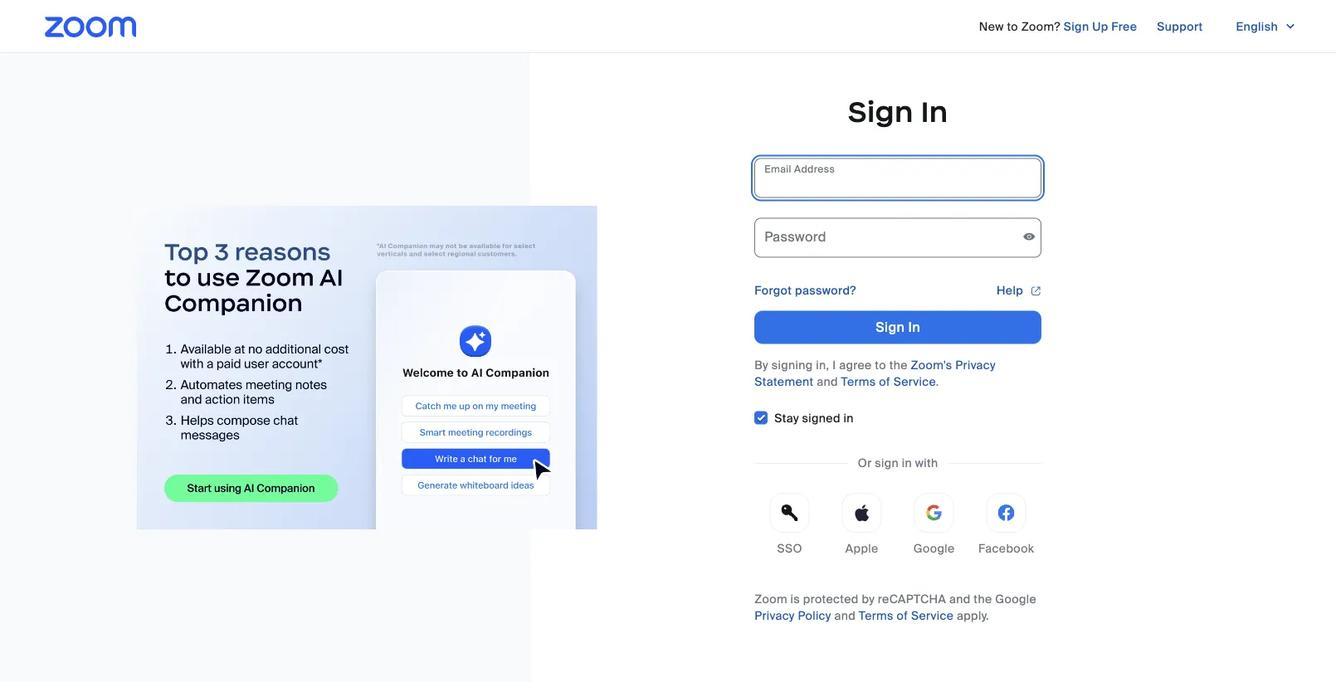 Task type: describe. For each thing, give the bounding box(es) containing it.
address
[[794, 162, 835, 175]]

zoom
[[755, 591, 788, 606]]

apple
[[846, 540, 879, 556]]

Password password field
[[755, 218, 1042, 257]]

support
[[1157, 19, 1203, 34]]

policy
[[798, 608, 831, 623]]

.
[[936, 374, 939, 389]]

1 vertical spatial sign
[[848, 93, 914, 129]]

0 vertical spatial and
[[817, 374, 838, 389]]

privacy inside the zoom is protected by recaptcha and the google privacy policy and terms of service apply.
[[755, 608, 795, 623]]

down image
[[1285, 18, 1296, 35]]

free
[[1112, 19, 1137, 34]]

or sign in with
[[858, 455, 938, 470]]

forgot password? button
[[755, 282, 856, 299]]

in for sign
[[902, 455, 912, 470]]

in inside button
[[908, 318, 921, 336]]

0 horizontal spatial to
[[875, 357, 886, 373]]

facebook
[[979, 540, 1034, 556]]

sign up free button
[[1064, 13, 1137, 40]]

signed
[[802, 410, 841, 426]]

0 horizontal spatial of
[[879, 374, 890, 389]]

english
[[1236, 19, 1278, 34]]

up
[[1092, 19, 1108, 34]]

0 vertical spatial in
[[921, 93, 948, 129]]

protected
[[803, 591, 859, 606]]

password
[[765, 228, 826, 245]]

sso
[[777, 540, 802, 556]]

service inside the zoom is protected by recaptcha and the google privacy policy and terms of service apply.
[[911, 608, 954, 623]]

Email Address email field
[[755, 158, 1042, 198]]

is
[[791, 591, 800, 606]]

privacy inside the zoom's privacy statement
[[956, 357, 996, 373]]

zoom is protected by recaptcha and the google privacy policy and terms of service apply.
[[755, 591, 1037, 623]]

sign in button
[[755, 311, 1042, 344]]

by signing in, i agree to the
[[755, 357, 911, 373]]

window new image
[[1030, 282, 1042, 299]]

terms inside the zoom is protected by recaptcha and the google privacy policy and terms of service apply.
[[859, 608, 894, 623]]

email
[[765, 162, 792, 175]]

zoom's
[[911, 357, 952, 373]]

stay signed in
[[774, 410, 854, 426]]

forgot
[[755, 283, 792, 298]]

apple image
[[854, 504, 871, 521]]

1 horizontal spatial to
[[1007, 19, 1018, 34]]



Task type: vqa. For each thing, say whether or not it's contained in the screenshot.
the leftmost the
yes



Task type: locate. For each thing, give the bounding box(es) containing it.
in
[[921, 93, 948, 129], [908, 318, 921, 336]]

sign in up "email address" email field
[[848, 93, 948, 129]]

1 horizontal spatial of
[[897, 608, 908, 623]]

2 vertical spatial and
[[834, 608, 856, 623]]

sign left up
[[1064, 19, 1089, 34]]

privacy down zoom
[[755, 608, 795, 623]]

help
[[997, 283, 1023, 298]]

the up and terms of service . in the right bottom of the page
[[889, 357, 908, 373]]

0 vertical spatial in
[[844, 410, 854, 426]]

0 horizontal spatial in
[[844, 410, 854, 426]]

signing
[[772, 357, 813, 373]]

the inside the zoom is protected by recaptcha and the google privacy policy and terms of service apply.
[[974, 591, 992, 606]]

1 vertical spatial sign in
[[876, 318, 921, 336]]

zoom?
[[1021, 19, 1060, 34]]

1 vertical spatial terms of service link
[[859, 608, 954, 623]]

in left the with
[[902, 455, 912, 470]]

terms
[[841, 374, 876, 389], [859, 608, 894, 623]]

by
[[755, 357, 768, 373]]

0 vertical spatial to
[[1007, 19, 1018, 34]]

the
[[889, 357, 908, 373], [974, 591, 992, 606]]

facebook button
[[971, 493, 1042, 564]]

0 vertical spatial privacy
[[956, 357, 996, 373]]

google button
[[899, 493, 970, 564]]

sign in
[[848, 93, 948, 129], [876, 318, 921, 336]]

with
[[915, 455, 938, 470]]

new to zoom? sign up free
[[979, 19, 1137, 34]]

statement
[[755, 374, 814, 389]]

sign inside button
[[876, 318, 905, 336]]

start using zoom ai companion image
[[137, 206, 597, 530]]

in for signed
[[844, 410, 854, 426]]

terms down by
[[859, 608, 894, 623]]

sso button
[[755, 493, 825, 564]]

forgot password?
[[755, 283, 856, 298]]

0 vertical spatial sign in
[[848, 93, 948, 129]]

1 vertical spatial terms
[[859, 608, 894, 623]]

or
[[858, 455, 872, 470]]

1 vertical spatial privacy
[[755, 608, 795, 623]]

service
[[894, 374, 936, 389], [911, 608, 954, 623]]

recaptcha
[[878, 591, 946, 606]]

sign up zoom's privacy statement "link"
[[876, 318, 905, 336]]

sign
[[1064, 19, 1089, 34], [848, 93, 914, 129], [876, 318, 905, 336]]

google up recaptcha on the bottom
[[914, 540, 955, 556]]

1 vertical spatial service
[[911, 608, 954, 623]]

sign
[[875, 455, 899, 470]]

in,
[[816, 357, 829, 373]]

terms down agree
[[841, 374, 876, 389]]

apply.
[[957, 608, 989, 623]]

sign up "email address" email field
[[848, 93, 914, 129]]

to
[[1007, 19, 1018, 34], [875, 357, 886, 373]]

0 vertical spatial google
[[914, 540, 955, 556]]

zoom logo image
[[45, 17, 136, 37]]

0 vertical spatial terms
[[841, 374, 876, 389]]

1 vertical spatial in
[[902, 455, 912, 470]]

service down recaptcha on the bottom
[[911, 608, 954, 623]]

0 vertical spatial service
[[894, 374, 936, 389]]

new
[[979, 19, 1004, 34]]

in
[[844, 410, 854, 426], [902, 455, 912, 470]]

email address
[[765, 162, 835, 175]]

0 horizontal spatial google
[[914, 540, 955, 556]]

0 vertical spatial sign
[[1064, 19, 1089, 34]]

privacy right zoom's on the bottom right
[[956, 357, 996, 373]]

privacy
[[956, 357, 996, 373], [755, 608, 795, 623]]

i
[[833, 357, 836, 373]]

1 horizontal spatial google
[[995, 591, 1037, 606]]

of
[[879, 374, 890, 389], [897, 608, 908, 623]]

apple button
[[827, 493, 897, 564]]

0 vertical spatial of
[[879, 374, 890, 389]]

1 vertical spatial the
[[974, 591, 992, 606]]

terms of service link for by
[[859, 608, 954, 623]]

0 vertical spatial terms of service link
[[841, 374, 936, 389]]

the up apply.
[[974, 591, 992, 606]]

google down "facebook"
[[995, 591, 1037, 606]]

1 vertical spatial in
[[908, 318, 921, 336]]

the for and
[[974, 591, 992, 606]]

stay
[[774, 410, 799, 426]]

google inside the zoom is protected by recaptcha and the google privacy policy and terms of service apply.
[[995, 591, 1037, 606]]

terms of service link down recaptcha on the bottom
[[859, 608, 954, 623]]

1 vertical spatial to
[[875, 357, 886, 373]]

and terms of service .
[[814, 374, 939, 389]]

terms of service link for service
[[841, 374, 936, 389]]

and
[[817, 374, 838, 389], [949, 591, 971, 606], [834, 608, 856, 623]]

1 vertical spatial and
[[949, 591, 971, 606]]

in up "email address" email field
[[921, 93, 948, 129]]

support link
[[1157, 13, 1203, 40]]

0 horizontal spatial the
[[889, 357, 908, 373]]

in up zoom's on the bottom right
[[908, 318, 921, 336]]

zoom's privacy statement link
[[755, 357, 996, 389]]

1 horizontal spatial in
[[902, 455, 912, 470]]

0 horizontal spatial privacy
[[755, 608, 795, 623]]

service down zoom's on the bottom right
[[894, 374, 936, 389]]

sign in inside button
[[876, 318, 921, 336]]

and down protected
[[834, 608, 856, 623]]

to up and terms of service . in the right bottom of the page
[[875, 357, 886, 373]]

terms of service link
[[841, 374, 936, 389], [859, 608, 954, 623]]

0 vertical spatial the
[[889, 357, 908, 373]]

privacy policy link
[[755, 608, 831, 623]]

in right signed in the right of the page
[[844, 410, 854, 426]]

1 horizontal spatial the
[[974, 591, 992, 606]]

1 vertical spatial of
[[897, 608, 908, 623]]

1 horizontal spatial privacy
[[956, 357, 996, 373]]

agree
[[839, 357, 872, 373]]

google
[[914, 540, 955, 556], [995, 591, 1037, 606]]

by
[[862, 591, 875, 606]]

help button
[[997, 277, 1042, 304]]

to right new
[[1007, 19, 1018, 34]]

and up apply.
[[949, 591, 971, 606]]

and down in,
[[817, 374, 838, 389]]

1 vertical spatial google
[[995, 591, 1037, 606]]

2 vertical spatial sign
[[876, 318, 905, 336]]

sign in up zoom's on the bottom right
[[876, 318, 921, 336]]

the for to
[[889, 357, 908, 373]]

google inside button
[[914, 540, 955, 556]]

zoom's privacy statement
[[755, 357, 996, 389]]

english button
[[1223, 13, 1310, 40]]

terms of service link down agree
[[841, 374, 936, 389]]

password?
[[795, 283, 856, 298]]

of inside the zoom is protected by recaptcha and the google privacy policy and terms of service apply.
[[897, 608, 908, 623]]



